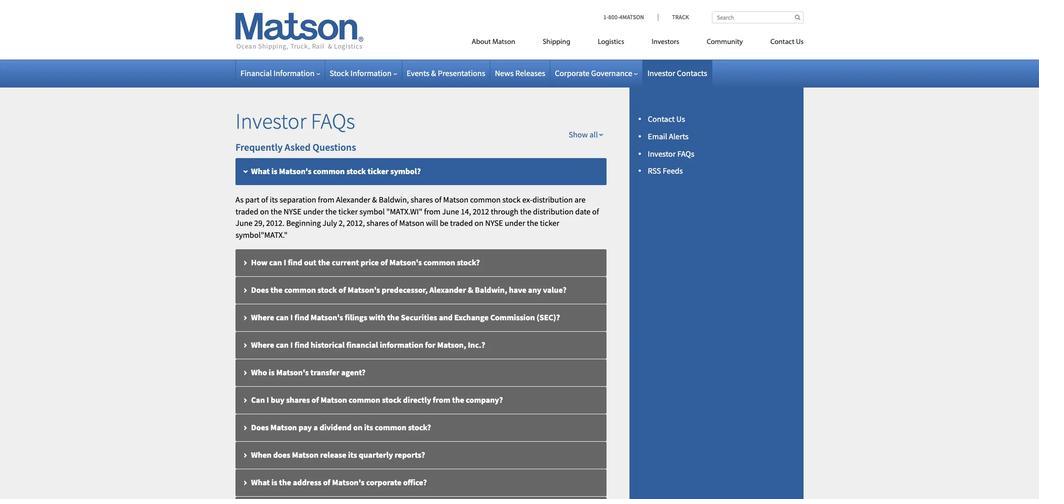 Task type: vqa. For each thing, say whether or not it's contained in the screenshot.
Transportation
no



Task type: describe. For each thing, give the bounding box(es) containing it.
corporate governance link
[[555, 68, 638, 78]]

news releases
[[495, 68, 546, 78]]

email alerts link
[[648, 131, 689, 142]]

rss feeds
[[648, 166, 683, 176]]

all
[[590, 129, 598, 140]]

of right part
[[261, 194, 268, 205]]

1 vertical spatial distribution
[[533, 206, 574, 217]]

2,
[[339, 218, 345, 228]]

stock inside "tab"
[[347, 166, 366, 176]]

i for out
[[284, 257, 286, 268]]

quarterly
[[359, 450, 393, 460]]

common inside 'does the common stock of matson's predecessor, alexander & baldwin, have any value?' tab
[[284, 285, 316, 295]]

july
[[323, 218, 337, 228]]

rss
[[648, 166, 662, 176]]

0 horizontal spatial investor faqs
[[236, 107, 355, 135]]

0 vertical spatial distribution
[[533, 194, 573, 205]]

transfer
[[311, 367, 340, 378]]

stock
[[330, 68, 349, 78]]

historical
[[311, 340, 345, 350]]

release
[[320, 450, 347, 460]]

stock information link
[[330, 68, 397, 78]]

1-800-4matson link
[[604, 13, 658, 21]]

of right address
[[323, 477, 331, 488]]

what for what is matson's common stock ticker symbol?
[[251, 166, 270, 176]]

when does matson release its quarterly reports? tab
[[236, 442, 607, 469]]

symbol?
[[391, 166, 421, 176]]

1 horizontal spatial june
[[442, 206, 459, 217]]

corporate
[[366, 477, 402, 488]]

0 vertical spatial from
[[318, 194, 335, 205]]

1-800-4matson
[[604, 13, 645, 21]]

stock inside 'as part of its separation from alexander & baldwin, shares of matson common stock ex-distribution are traded on the nyse under the ticker symbol "matx.wi" from june 14, 2012 through the distribution date of june 29, 2012. beginning july 2, 2012, shares of matson will be traded on nyse under the ticker symbol"matx."'
[[503, 194, 521, 205]]

matson left pay at the left of page
[[271, 422, 297, 433]]

0 vertical spatial traded
[[236, 206, 259, 217]]

who is matson's transfer agent?
[[251, 367, 366, 378]]

contacts
[[677, 68, 708, 78]]

shares inside can i buy shares of matson common stock directly from the company? tab
[[286, 395, 310, 405]]

search image
[[795, 14, 801, 20]]

track
[[672, 13, 689, 21]]

of down current
[[339, 285, 346, 295]]

1 vertical spatial its
[[364, 422, 373, 433]]

events
[[407, 68, 430, 78]]

corporate governance
[[555, 68, 633, 78]]

0 horizontal spatial contact
[[648, 114, 675, 124]]

what is the address of matson's corporate office? tab
[[236, 469, 607, 497]]

0 horizontal spatial on
[[260, 206, 269, 217]]

are
[[575, 194, 586, 205]]

0 horizontal spatial contact us link
[[648, 114, 686, 124]]

matson right does
[[292, 450, 319, 460]]

1-
[[604, 13, 609, 21]]

1 vertical spatial from
[[424, 206, 441, 217]]

its inside 'as part of its separation from alexander & baldwin, shares of matson common stock ex-distribution are traded on the nyse under the ticker symbol "matx.wi" from june 14, 2012 through the distribution date of june 29, 2012. beginning july 2, 2012, shares of matson will be traded on nyse under the ticker symbol"matx."'
[[270, 194, 278, 205]]

can
[[251, 395, 265, 405]]

information
[[380, 340, 424, 350]]

about matson
[[472, 39, 516, 46]]

out
[[304, 257, 317, 268]]

community
[[707, 39, 743, 46]]

contact us inside the top menu navigation
[[771, 39, 804, 46]]

value?
[[543, 285, 567, 295]]

of up a
[[312, 395, 319, 405]]

investor contacts link
[[648, 68, 708, 78]]

i for matson's
[[291, 312, 293, 323]]

symbol
[[360, 206, 385, 217]]

matson,
[[437, 340, 466, 350]]

does the common stock of matson's predecessor, alexander & baldwin, have any value?
[[251, 285, 567, 295]]

0 horizontal spatial ticker
[[339, 206, 358, 217]]

as
[[236, 194, 244, 205]]

common inside the how can i find out the current price of matson's common stock? tab
[[424, 257, 455, 268]]

Search search field
[[712, 11, 804, 23]]

email
[[648, 131, 668, 142]]

corporate
[[555, 68, 590, 78]]

about
[[472, 39, 491, 46]]

community link
[[693, 34, 757, 53]]

news
[[495, 68, 514, 78]]

events & presentations link
[[407, 68, 486, 78]]

feeds
[[663, 166, 683, 176]]

us inside 'link'
[[796, 39, 804, 46]]

shipping
[[543, 39, 571, 46]]

0 horizontal spatial nyse
[[284, 206, 302, 217]]

dividend
[[320, 422, 352, 433]]

inc.?
[[468, 340, 485, 350]]

who
[[251, 367, 267, 378]]

1 vertical spatial nyse
[[485, 218, 503, 228]]

stock left the directly
[[382, 395, 402, 405]]

events & presentations
[[407, 68, 486, 78]]

1 vertical spatial traded
[[450, 218, 473, 228]]

have
[[509, 285, 527, 295]]

show all frequently asked questions
[[236, 129, 598, 154]]

where can i find matson's filings with the securities and exchange commission (sec)? tab
[[236, 304, 607, 332]]

find for out
[[288, 257, 303, 268]]

what is matson's common stock ticker symbol?
[[251, 166, 421, 176]]

predecessor,
[[382, 285, 428, 295]]

does matson pay a dividend on its common stock?
[[251, 422, 431, 433]]

common inside can i buy shares of matson common stock directly from the company? tab
[[349, 395, 381, 405]]

beginning
[[286, 218, 321, 228]]

1 vertical spatial us
[[677, 114, 686, 124]]

can for historical
[[276, 340, 289, 350]]

does for does the common stock of matson's predecessor, alexander & baldwin, have any value?
[[251, 285, 269, 295]]

is for what is the address of matson's corporate office?
[[272, 477, 278, 488]]

with
[[369, 312, 386, 323]]

2012,
[[347, 218, 365, 228]]

does
[[273, 450, 291, 460]]

what is the address of matson's corporate office?
[[251, 477, 427, 488]]

can for out
[[269, 257, 282, 268]]

how can i find out the current price of matson's common stock? tab
[[236, 249, 607, 277]]

governance
[[592, 68, 633, 78]]

find for historical
[[295, 340, 309, 350]]

2 vertical spatial its
[[348, 450, 357, 460]]

securities
[[401, 312, 437, 323]]

where for where can i find historical financial information for matson, inc.?
[[251, 340, 274, 350]]

investor contacts
[[648, 68, 708, 78]]

"matx.wi"
[[387, 206, 423, 217]]

is for who is matson's transfer agent?
[[269, 367, 275, 378]]

0 horizontal spatial june
[[236, 218, 253, 228]]

alexander inside 'as part of its separation from alexander & baldwin, shares of matson common stock ex-distribution are traded on the nyse under the ticker symbol "matx.wi" from june 14, 2012 through the distribution date of june 29, 2012. beginning july 2, 2012, shares of matson will be traded on nyse under the ticker symbol"matx."'
[[336, 194, 371, 205]]

matson's up predecessor,
[[390, 257, 422, 268]]

pay
[[299, 422, 312, 433]]

does for does matson pay a dividend on its common stock?
[[251, 422, 269, 433]]

through
[[491, 206, 519, 217]]

matson down "matx.wi"
[[399, 218, 425, 228]]

4matson
[[620, 13, 645, 21]]

can i buy shares of matson common stock directly from the company? tab
[[236, 387, 607, 414]]

as part of its separation from alexander & baldwin, shares of matson common stock ex-distribution are traded on the nyse under the ticker symbol "matx.wi" from june 14, 2012 through the distribution date of june 29, 2012. beginning july 2, 2012, shares of matson will be traded on nyse under the ticker symbol"matx."
[[236, 194, 599, 240]]

rss feeds link
[[648, 166, 683, 176]]

common inside the does matson pay a dividend on its common stock? tab
[[375, 422, 407, 433]]

what is matson's common stock ticker symbol? tab
[[236, 158, 607, 186]]

financial information
[[241, 68, 315, 78]]

2 horizontal spatial shares
[[411, 194, 433, 205]]

office?
[[403, 477, 427, 488]]

when
[[251, 450, 272, 460]]

1 vertical spatial investor
[[236, 107, 307, 135]]

1 vertical spatial shares
[[367, 218, 389, 228]]

frequently
[[236, 141, 283, 154]]

1 horizontal spatial contact us link
[[757, 34, 804, 53]]



Task type: locate. For each thing, give the bounding box(es) containing it.
& up symbol
[[372, 194, 377, 205]]

contact us up email alerts
[[648, 114, 686, 124]]

from
[[318, 194, 335, 205], [424, 206, 441, 217], [433, 395, 451, 405]]

common down can i buy shares of matson common stock directly from the company?
[[375, 422, 407, 433]]

None search field
[[712, 11, 804, 23]]

matson's inside "tab"
[[279, 166, 312, 176]]

0 vertical spatial us
[[796, 39, 804, 46]]

information for stock information
[[351, 68, 392, 78]]

0 horizontal spatial us
[[677, 114, 686, 124]]

presentations
[[438, 68, 486, 78]]

does inside tab
[[251, 422, 269, 433]]

matson's down "how can i find out the current price of matson's common stock?"
[[348, 285, 380, 295]]

nyse down through on the left top of the page
[[485, 218, 503, 228]]

what is matson's common stock ticker symbol? tab panel
[[236, 194, 607, 241]]

its right part
[[270, 194, 278, 205]]

stock information
[[330, 68, 392, 78]]

2 vertical spatial can
[[276, 340, 289, 350]]

traded down part
[[236, 206, 259, 217]]

0 vertical spatial can
[[269, 257, 282, 268]]

1 horizontal spatial on
[[353, 422, 363, 433]]

2 horizontal spatial ticker
[[540, 218, 560, 228]]

0 horizontal spatial alexander
[[336, 194, 371, 205]]

june left 29,
[[236, 218, 253, 228]]

baldwin, up "matx.wi"
[[379, 194, 409, 205]]

2 vertical spatial shares
[[286, 395, 310, 405]]

us down search "image"
[[796, 39, 804, 46]]

logistics link
[[584, 34, 638, 53]]

0 vertical spatial june
[[442, 206, 459, 217]]

1 what from the top
[[251, 166, 270, 176]]

1 vertical spatial can
[[276, 312, 289, 323]]

baldwin, inside tab
[[475, 285, 507, 295]]

(sec)?
[[537, 312, 560, 323]]

1 horizontal spatial shares
[[367, 218, 389, 228]]

will
[[426, 218, 438, 228]]

from up will
[[424, 206, 441, 217]]

stock down questions
[[347, 166, 366, 176]]

common down agent?
[[349, 395, 381, 405]]

0 vertical spatial contact
[[771, 39, 795, 46]]

investor up frequently
[[236, 107, 307, 135]]

contact down search search field
[[771, 39, 795, 46]]

1 does from the top
[[251, 285, 269, 295]]

0 vertical spatial stock?
[[457, 257, 480, 268]]

alerts
[[669, 131, 689, 142]]

baldwin,
[[379, 194, 409, 205], [475, 285, 507, 295]]

1 vertical spatial contact
[[648, 114, 675, 124]]

common down out
[[284, 285, 316, 295]]

information right stock
[[351, 68, 392, 78]]

contact us link
[[757, 34, 804, 53], [648, 114, 686, 124]]

be
[[440, 218, 449, 228]]

investor for investor contacts link
[[648, 68, 676, 78]]

0 horizontal spatial &
[[372, 194, 377, 205]]

distribution left date
[[533, 206, 574, 217]]

common
[[313, 166, 345, 176], [470, 194, 501, 205], [424, 257, 455, 268], [284, 285, 316, 295], [349, 395, 381, 405], [375, 422, 407, 433]]

contact inside 'link'
[[771, 39, 795, 46]]

when does matson release its quarterly reports?
[[251, 450, 425, 460]]

faqs down alerts
[[678, 148, 695, 159]]

0 vertical spatial where
[[251, 312, 274, 323]]

2 vertical spatial is
[[272, 477, 278, 488]]

common inside what is matson's common stock ticker symbol? "tab"
[[313, 166, 345, 176]]

under up beginning
[[303, 206, 324, 217]]

is down frequently
[[272, 166, 278, 176]]

investors link
[[638, 34, 693, 53]]

ticker inside "tab"
[[368, 166, 389, 176]]

from right the directly
[[433, 395, 451, 405]]

stock up through on the left top of the page
[[503, 194, 521, 205]]

1 horizontal spatial contact us
[[771, 39, 804, 46]]

1 where from the top
[[251, 312, 274, 323]]

1 horizontal spatial alexander
[[430, 285, 466, 295]]

how
[[251, 257, 268, 268]]

information right financial
[[274, 68, 315, 78]]

email alerts
[[648, 131, 689, 142]]

where can i find historical financial information for matson, inc.?
[[251, 340, 485, 350]]

us
[[796, 39, 804, 46], [677, 114, 686, 124]]

investor up rss feeds link
[[648, 148, 676, 159]]

exchange
[[455, 312, 489, 323]]

stock? inside the how can i find out the current price of matson's common stock? tab
[[457, 257, 480, 268]]

1 vertical spatial baldwin,
[[475, 285, 507, 295]]

0 vertical spatial shares
[[411, 194, 433, 205]]

800-
[[609, 13, 620, 21]]

2 horizontal spatial its
[[364, 422, 373, 433]]

1 vertical spatial find
[[295, 312, 309, 323]]

symbol"matx."
[[236, 230, 288, 240]]

does matson pay a dividend on its common stock? tab
[[236, 414, 607, 442]]

0 vertical spatial does
[[251, 285, 269, 295]]

does the common stock of matson's predecessor, alexander & baldwin, have any value? tab
[[236, 277, 607, 304]]

financial information link
[[241, 68, 320, 78]]

common inside 'as part of its separation from alexander & baldwin, shares of matson common stock ex-distribution are traded on the nyse under the ticker symbol "matx.wi" from june 14, 2012 through the distribution date of june 29, 2012. beginning july 2, 2012, shares of matson will be traded on nyse under the ticker symbol"matx."'
[[470, 194, 501, 205]]

releases
[[516, 68, 546, 78]]

who is matson's transfer agent? tab
[[236, 359, 607, 387]]

on down 2012
[[475, 218, 484, 228]]

can
[[269, 257, 282, 268], [276, 312, 289, 323], [276, 340, 289, 350]]

where inside tab
[[251, 340, 274, 350]]

find for matson's
[[295, 312, 309, 323]]

is right who at left bottom
[[269, 367, 275, 378]]

on
[[260, 206, 269, 217], [475, 218, 484, 228], [353, 422, 363, 433]]

under down through on the left top of the page
[[505, 218, 526, 228]]

distribution left are
[[533, 194, 573, 205]]

alexander inside tab
[[430, 285, 466, 295]]

& inside tab
[[468, 285, 474, 295]]

& inside 'as part of its separation from alexander & baldwin, shares of matson common stock ex-distribution are traded on the nyse under the ticker symbol "matx.wi" from june 14, 2012 through the distribution date of june 29, 2012. beginning july 2, 2012, shares of matson will be traded on nyse under the ticker symbol"matx."'
[[372, 194, 377, 205]]

0 vertical spatial baldwin,
[[379, 194, 409, 205]]

shares down symbol
[[367, 218, 389, 228]]

common up 2012
[[470, 194, 501, 205]]

1 vertical spatial &
[[372, 194, 377, 205]]

tab
[[236, 497, 607, 499]]

0 horizontal spatial under
[[303, 206, 324, 217]]

baldwin, inside 'as part of its separation from alexander & baldwin, shares of matson common stock ex-distribution are traded on the nyse under the ticker symbol "matx.wi" from june 14, 2012 through the distribution date of june 29, 2012. beginning july 2, 2012, shares of matson will be traded on nyse under the ticker symbol"matx."'
[[379, 194, 409, 205]]

directly
[[403, 395, 431, 405]]

can i buy shares of matson common stock directly from the company?
[[251, 395, 503, 405]]

questions
[[313, 141, 356, 154]]

stock?
[[457, 257, 480, 268], [408, 422, 431, 433]]

0 vertical spatial on
[[260, 206, 269, 217]]

information for financial information
[[274, 68, 315, 78]]

1 horizontal spatial ticker
[[368, 166, 389, 176]]

0 vertical spatial &
[[431, 68, 436, 78]]

find inside tab
[[295, 312, 309, 323]]

what inside tab
[[251, 477, 270, 488]]

nyse down 'separation'
[[284, 206, 302, 217]]

1 information from the left
[[274, 68, 315, 78]]

matson's down 'when does matson release its quarterly reports?'
[[332, 477, 365, 488]]

ticker
[[368, 166, 389, 176], [339, 206, 358, 217], [540, 218, 560, 228]]

commission
[[491, 312, 535, 323]]

agent?
[[341, 367, 366, 378]]

contact up email
[[648, 114, 675, 124]]

& right events
[[431, 68, 436, 78]]

1 vertical spatial does
[[251, 422, 269, 433]]

1 vertical spatial investor faqs
[[648, 148, 695, 159]]

0 horizontal spatial contact us
[[648, 114, 686, 124]]

contact us
[[771, 39, 804, 46], [648, 114, 686, 124]]

distribution
[[533, 194, 573, 205], [533, 206, 574, 217]]

2 vertical spatial find
[[295, 340, 309, 350]]

of up be on the left top
[[435, 194, 442, 205]]

0 vertical spatial its
[[270, 194, 278, 205]]

1 horizontal spatial its
[[348, 450, 357, 460]]

date
[[576, 206, 591, 217]]

2 vertical spatial investor
[[648, 148, 676, 159]]

from up july
[[318, 194, 335, 205]]

filings
[[345, 312, 368, 323]]

asked
[[285, 141, 311, 154]]

us up alerts
[[677, 114, 686, 124]]

0 horizontal spatial stock?
[[408, 422, 431, 433]]

alexander up and
[[430, 285, 466, 295]]

investor
[[648, 68, 676, 78], [236, 107, 307, 135], [648, 148, 676, 159]]

1 horizontal spatial stock?
[[457, 257, 480, 268]]

1 horizontal spatial &
[[431, 68, 436, 78]]

0 vertical spatial investor
[[648, 68, 676, 78]]

0 vertical spatial nyse
[[284, 206, 302, 217]]

on inside tab
[[353, 422, 363, 433]]

2012
[[473, 206, 489, 217]]

2 vertical spatial &
[[468, 285, 474, 295]]

separation
[[280, 194, 316, 205]]

does
[[251, 285, 269, 295], [251, 422, 269, 433]]

nyse
[[284, 206, 302, 217], [485, 218, 503, 228]]

show
[[569, 129, 588, 140]]

matson inside "link"
[[493, 39, 516, 46]]

investor down investors link
[[648, 68, 676, 78]]

& up exchange
[[468, 285, 474, 295]]

1 vertical spatial alexander
[[430, 285, 466, 295]]

investors
[[652, 39, 680, 46]]

traded down 14,
[[450, 218, 473, 228]]

reports?
[[395, 450, 425, 460]]

contact us down search "image"
[[771, 39, 804, 46]]

2 horizontal spatial &
[[468, 285, 474, 295]]

0 horizontal spatial its
[[270, 194, 278, 205]]

stock down current
[[318, 285, 337, 295]]

address
[[293, 477, 322, 488]]

shares up "matx.wi"
[[411, 194, 433, 205]]

does inside 'does the common stock of matson's predecessor, alexander & baldwin, have any value?' tab
[[251, 285, 269, 295]]

matson image
[[236, 13, 364, 50]]

investor faqs up asked
[[236, 107, 355, 135]]

where can i find matson's filings with the securities and exchange commission (sec)?
[[251, 312, 560, 323]]

contact
[[771, 39, 795, 46], [648, 114, 675, 124]]

financial
[[241, 68, 272, 78]]

0 vertical spatial investor faqs
[[236, 107, 355, 135]]

top menu navigation
[[431, 34, 804, 53]]

1 horizontal spatial faqs
[[678, 148, 695, 159]]

2 vertical spatial ticker
[[540, 218, 560, 228]]

1 vertical spatial contact us link
[[648, 114, 686, 124]]

stock? inside the does matson pay a dividend on its common stock? tab
[[408, 422, 431, 433]]

what for what is the address of matson's corporate office?
[[251, 477, 270, 488]]

matson right about
[[493, 39, 516, 46]]

does up when
[[251, 422, 269, 433]]

the
[[271, 206, 282, 217], [326, 206, 337, 217], [520, 206, 532, 217], [527, 218, 539, 228], [318, 257, 330, 268], [271, 285, 283, 295], [387, 312, 400, 323], [452, 395, 465, 405], [279, 477, 291, 488]]

0 horizontal spatial faqs
[[311, 107, 355, 135]]

what down when
[[251, 477, 270, 488]]

1 vertical spatial ticker
[[339, 206, 358, 217]]

0 horizontal spatial traded
[[236, 206, 259, 217]]

is down does
[[272, 477, 278, 488]]

matson up 14,
[[443, 194, 469, 205]]

matson's down asked
[[279, 166, 312, 176]]

is inside tab
[[272, 477, 278, 488]]

what inside "tab"
[[251, 166, 270, 176]]

0 vertical spatial is
[[272, 166, 278, 176]]

can inside tab
[[276, 312, 289, 323]]

2 information from the left
[[351, 68, 392, 78]]

matson's up buy
[[276, 367, 309, 378]]

1 vertical spatial contact us
[[648, 114, 686, 124]]

shipping link
[[529, 34, 584, 53]]

of
[[261, 194, 268, 205], [435, 194, 442, 205], [593, 206, 599, 217], [391, 218, 398, 228], [381, 257, 388, 268], [339, 285, 346, 295], [312, 395, 319, 405], [323, 477, 331, 488]]

on up 29,
[[260, 206, 269, 217]]

of down "matx.wi"
[[391, 218, 398, 228]]

2 does from the top
[[251, 422, 269, 433]]

2 what from the top
[[251, 477, 270, 488]]

under
[[303, 206, 324, 217], [505, 218, 526, 228]]

0 horizontal spatial information
[[274, 68, 315, 78]]

baldwin, left have
[[475, 285, 507, 295]]

where inside tab
[[251, 312, 274, 323]]

about matson link
[[458, 34, 529, 53]]

1 horizontal spatial us
[[796, 39, 804, 46]]

14,
[[461, 206, 471, 217]]

1 vertical spatial where
[[251, 340, 274, 350]]

1 vertical spatial under
[[505, 218, 526, 228]]

investor faqs up feeds
[[648, 148, 695, 159]]

faqs up questions
[[311, 107, 355, 135]]

1 horizontal spatial investor faqs
[[648, 148, 695, 159]]

matson inside tab
[[321, 395, 347, 405]]

contact us link up email alerts
[[648, 114, 686, 124]]

1 vertical spatial june
[[236, 218, 253, 228]]

does down how
[[251, 285, 269, 295]]

traded
[[236, 206, 259, 217], [450, 218, 473, 228]]

0 horizontal spatial baldwin,
[[379, 194, 409, 205]]

1 vertical spatial on
[[475, 218, 484, 228]]

can for matson's
[[276, 312, 289, 323]]

shares right buy
[[286, 395, 310, 405]]

alexander up symbol
[[336, 194, 371, 205]]

matson up the dividend
[[321, 395, 347, 405]]

0 vertical spatial alexander
[[336, 194, 371, 205]]

its right release
[[348, 450, 357, 460]]

i for historical
[[291, 340, 293, 350]]

1 horizontal spatial under
[[505, 218, 526, 228]]

0 vertical spatial ticker
[[368, 166, 389, 176]]

what down frequently
[[251, 166, 270, 176]]

1 vertical spatial stock?
[[408, 422, 431, 433]]

0 vertical spatial contact us link
[[757, 34, 804, 53]]

1 vertical spatial what
[[251, 477, 270, 488]]

june up be on the left top
[[442, 206, 459, 217]]

1 vertical spatial is
[[269, 367, 275, 378]]

where can i find historical financial information for matson, inc.? tab
[[236, 332, 607, 359]]

ex-
[[523, 194, 533, 205]]

2 vertical spatial from
[[433, 395, 451, 405]]

2 horizontal spatial on
[[475, 218, 484, 228]]

investor faqs
[[236, 107, 355, 135], [648, 148, 695, 159]]

0 vertical spatial faqs
[[311, 107, 355, 135]]

is for what is matson's common stock ticker symbol?
[[272, 166, 278, 176]]

company?
[[466, 395, 503, 405]]

how can i find out the current price of matson's common stock?
[[251, 257, 480, 268]]

and
[[439, 312, 453, 323]]

matson's up historical
[[311, 312, 343, 323]]

1 vertical spatial faqs
[[678, 148, 695, 159]]

on right the dividend
[[353, 422, 363, 433]]

is
[[272, 166, 278, 176], [269, 367, 275, 378], [272, 477, 278, 488]]

price
[[361, 257, 379, 268]]

part
[[245, 194, 260, 205]]

of right price
[[381, 257, 388, 268]]

its up quarterly
[[364, 422, 373, 433]]

is inside "tab"
[[272, 166, 278, 176]]

0 vertical spatial under
[[303, 206, 324, 217]]

1 horizontal spatial baldwin,
[[475, 285, 507, 295]]

2 where from the top
[[251, 340, 274, 350]]

contact us link down search "image"
[[757, 34, 804, 53]]

0 vertical spatial find
[[288, 257, 303, 268]]

1 horizontal spatial traded
[[450, 218, 473, 228]]

1 horizontal spatial contact
[[771, 39, 795, 46]]

29,
[[254, 218, 265, 228]]

of right date
[[593, 206, 599, 217]]

financial
[[347, 340, 378, 350]]

common up 'does the common stock of matson's predecessor, alexander & baldwin, have any value?' tab
[[424, 257, 455, 268]]

investor for investor faqs link
[[648, 148, 676, 159]]

where for where can i find matson's filings with the securities and exchange commission (sec)?
[[251, 312, 274, 323]]

is inside tab
[[269, 367, 275, 378]]

0 vertical spatial contact us
[[771, 39, 804, 46]]

common down questions
[[313, 166, 345, 176]]

from inside tab
[[433, 395, 451, 405]]



